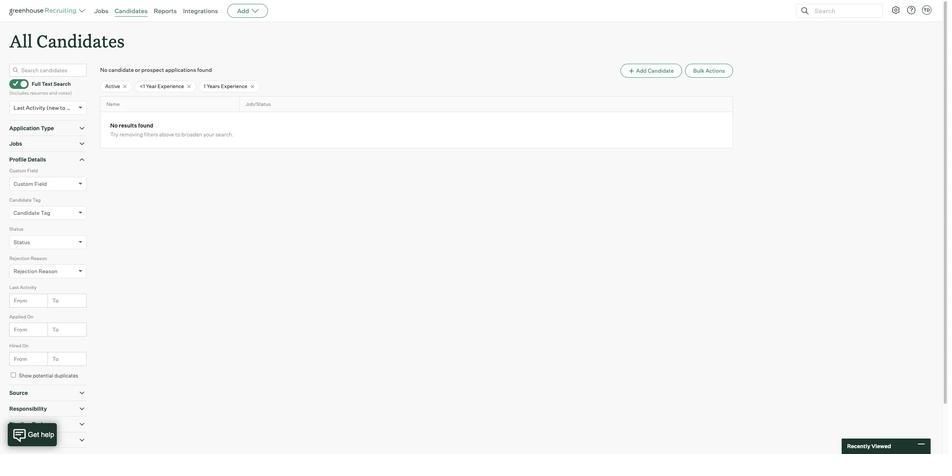 Task type: locate. For each thing, give the bounding box(es) containing it.
add inside popup button
[[237, 7, 249, 15]]

3 from from the top
[[14, 356, 27, 362]]

2 experience from the left
[[221, 83, 247, 89]]

1 vertical spatial found
[[138, 122, 153, 129]]

1 vertical spatial activity
[[20, 285, 37, 290]]

0 vertical spatial from
[[14, 297, 27, 304]]

from
[[14, 297, 27, 304], [14, 326, 27, 333], [14, 356, 27, 362]]

2 vertical spatial to
[[52, 356, 59, 362]]

to right above
[[175, 131, 180, 138]]

rejection reason up 'last activity'
[[14, 268, 58, 275]]

2 vertical spatial from
[[14, 356, 27, 362]]

0 vertical spatial to
[[60, 104, 65, 111]]

reason
[[31, 255, 47, 261], [39, 268, 58, 275]]

experience right years
[[221, 83, 247, 89]]

0 vertical spatial to
[[52, 297, 59, 304]]

1 vertical spatial jobs
[[9, 140, 22, 147]]

recently
[[847, 443, 870, 450]]

no for no candidate or prospect applications found
[[100, 67, 107, 73]]

found inside no results found try removing filters above to broaden your search.
[[138, 122, 153, 129]]

rejection
[[9, 255, 30, 261], [14, 268, 37, 275]]

candidates right 'jobs' link
[[115, 7, 148, 15]]

0 horizontal spatial jobs
[[9, 140, 22, 147]]

last up applied in the left of the page
[[9, 285, 19, 290]]

3 to from the top
[[52, 356, 59, 362]]

application
[[9, 125, 40, 131]]

found up 1
[[197, 67, 212, 73]]

last down (includes
[[14, 104, 25, 111]]

year
[[146, 83, 157, 89]]

<1
[[140, 83, 145, 89]]

1 vertical spatial rejection reason
[[14, 268, 58, 275]]

experience down "applications"
[[158, 83, 184, 89]]

1 vertical spatial on
[[22, 343, 29, 349]]

(new
[[46, 104, 59, 111]]

name
[[106, 101, 120, 107]]

candidate left bulk
[[648, 67, 674, 74]]

candidates down 'jobs' link
[[36, 29, 125, 52]]

1 horizontal spatial to
[[175, 131, 180, 138]]

to left old)
[[60, 104, 65, 111]]

add for add
[[237, 7, 249, 15]]

applied
[[9, 314, 26, 320]]

candidate tag up status element
[[14, 210, 50, 216]]

0 vertical spatial found
[[197, 67, 212, 73]]

jobs left candidates link
[[94, 7, 108, 15]]

activity down resumes
[[26, 104, 45, 111]]

1 years experience
[[204, 83, 247, 89]]

no candidate or prospect applications found
[[100, 67, 212, 73]]

to
[[52, 297, 59, 304], [52, 326, 59, 333], [52, 356, 59, 362]]

applications
[[165, 67, 196, 73]]

hired
[[9, 343, 21, 349]]

add candidate link
[[621, 64, 682, 78]]

no inside no results found try removing filters above to broaden your search.
[[110, 122, 118, 129]]

no up try
[[110, 122, 118, 129]]

field
[[27, 168, 38, 174], [34, 180, 47, 187]]

text
[[42, 81, 53, 87]]

candidate tag element
[[9, 196, 87, 226]]

0 vertical spatial activity
[[26, 104, 45, 111]]

1 vertical spatial to
[[52, 326, 59, 333]]

candidate tag down "custom field" element on the top of page
[[9, 197, 41, 203]]

jobs up profile
[[9, 140, 22, 147]]

no
[[100, 67, 107, 73], [110, 122, 118, 129]]

checkmark image
[[13, 81, 19, 86]]

1 vertical spatial tag
[[41, 210, 50, 216]]

rejection reason down status element
[[9, 255, 47, 261]]

2 to from the top
[[52, 326, 59, 333]]

from down hired on at left bottom
[[14, 356, 27, 362]]

0 vertical spatial candidates
[[115, 7, 148, 15]]

candidate
[[648, 67, 674, 74], [9, 197, 32, 203], [14, 210, 40, 216]]

jobs link
[[94, 7, 108, 15]]

tag
[[33, 197, 41, 203], [41, 210, 50, 216]]

full text search (includes resumes and notes)
[[9, 81, 72, 96]]

0 vertical spatial status
[[9, 226, 23, 232]]

1 vertical spatial candidate
[[9, 197, 32, 203]]

on
[[27, 314, 33, 320], [22, 343, 29, 349]]

tag up status element
[[41, 210, 50, 216]]

all
[[9, 29, 32, 52]]

0 horizontal spatial no
[[100, 67, 107, 73]]

tag down "custom field" element on the top of page
[[33, 197, 41, 203]]

0 vertical spatial tag
[[33, 197, 41, 203]]

candidate down "custom field" element on the top of page
[[9, 197, 32, 203]]

0 vertical spatial candidate tag
[[9, 197, 41, 203]]

0 vertical spatial on
[[27, 314, 33, 320]]

your
[[203, 131, 214, 138]]

candidate
[[109, 67, 134, 73]]

no left the "candidate"
[[100, 67, 107, 73]]

1 vertical spatial last
[[9, 285, 19, 290]]

actions
[[706, 67, 725, 74]]

1 vertical spatial candidate tag
[[14, 210, 50, 216]]

candidate up status element
[[14, 210, 40, 216]]

candidates link
[[115, 7, 148, 15]]

status up rejection reason element
[[14, 239, 30, 245]]

custom field
[[9, 168, 38, 174], [14, 180, 47, 187]]

responsibility
[[9, 406, 47, 412]]

from down "applied on" on the left
[[14, 326, 27, 333]]

show potential duplicates
[[19, 373, 78, 379]]

0 vertical spatial no
[[100, 67, 107, 73]]

to for hired on
[[52, 356, 59, 362]]

candidate tag
[[9, 197, 41, 203], [14, 210, 50, 216]]

1 vertical spatial reason
[[39, 268, 58, 275]]

active
[[105, 83, 120, 89]]

to for applied on
[[52, 326, 59, 333]]

hired on
[[9, 343, 29, 349]]

add
[[237, 7, 249, 15], [636, 67, 647, 74]]

bulk actions link
[[685, 64, 733, 78]]

1 from from the top
[[14, 297, 27, 304]]

custom
[[9, 168, 26, 174], [14, 180, 33, 187]]

found up filters at the left top of the page
[[138, 122, 153, 129]]

try
[[110, 131, 118, 138]]

rejection reason element
[[9, 255, 87, 284]]

show
[[19, 373, 32, 379]]

on right applied in the left of the page
[[27, 314, 33, 320]]

activity down rejection reason element
[[20, 285, 37, 290]]

application type
[[9, 125, 54, 131]]

to inside no results found try removing filters above to broaden your search.
[[175, 131, 180, 138]]

1 horizontal spatial no
[[110, 122, 118, 129]]

0 horizontal spatial experience
[[158, 83, 184, 89]]

source
[[9, 390, 28, 396]]

1 vertical spatial from
[[14, 326, 27, 333]]

from down 'last activity'
[[14, 297, 27, 304]]

from for applied
[[14, 326, 27, 333]]

2 from from the top
[[14, 326, 27, 333]]

1 vertical spatial custom
[[14, 180, 33, 187]]

1 vertical spatial to
[[175, 131, 180, 138]]

0 vertical spatial jobs
[[94, 7, 108, 15]]

all candidates
[[9, 29, 125, 52]]

jobs
[[94, 7, 108, 15], [9, 140, 22, 147]]

years
[[207, 83, 220, 89]]

0 vertical spatial rejection
[[9, 255, 30, 261]]

td button
[[921, 4, 933, 16]]

found
[[197, 67, 212, 73], [138, 122, 153, 129]]

last
[[14, 104, 25, 111], [9, 285, 19, 290]]

candidates
[[115, 7, 148, 15], [36, 29, 125, 52]]

0 horizontal spatial add
[[237, 7, 249, 15]]

status
[[9, 226, 23, 232], [14, 239, 30, 245]]

search.
[[215, 131, 234, 138]]

status down candidate tag 'element' on the top left of page
[[9, 226, 23, 232]]

0 vertical spatial last
[[14, 104, 25, 111]]

1 experience from the left
[[158, 83, 184, 89]]

1 horizontal spatial add
[[636, 67, 647, 74]]

1 horizontal spatial experience
[[221, 83, 247, 89]]

experience
[[158, 83, 184, 89], [221, 83, 247, 89]]

to
[[60, 104, 65, 111], [175, 131, 180, 138]]

above
[[159, 131, 174, 138]]

on right hired
[[22, 343, 29, 349]]

rejection reason
[[9, 255, 47, 261], [14, 268, 58, 275]]

greenhouse recruiting image
[[9, 6, 79, 15]]

configure image
[[891, 5, 901, 15]]

1 vertical spatial no
[[110, 122, 118, 129]]

0 vertical spatial add
[[237, 7, 249, 15]]

duplicates
[[54, 373, 78, 379]]

custom down profile
[[9, 168, 26, 174]]

0 vertical spatial candidate
[[648, 67, 674, 74]]

last activity (new to old)
[[14, 104, 77, 111]]

custom down profile details
[[14, 180, 33, 187]]

1 to from the top
[[52, 297, 59, 304]]

activity
[[26, 104, 45, 111], [20, 285, 37, 290]]

1 vertical spatial add
[[636, 67, 647, 74]]

0 horizontal spatial found
[[138, 122, 153, 129]]



Task type: describe. For each thing, give the bounding box(es) containing it.
prospect
[[141, 67, 164, 73]]

<1 year experience
[[140, 83, 184, 89]]

1 horizontal spatial jobs
[[94, 7, 108, 15]]

tasks
[[32, 421, 47, 428]]

potential
[[33, 373, 53, 379]]

td button
[[922, 5, 932, 15]]

2 vertical spatial candidate
[[14, 210, 40, 216]]

to for last activity
[[52, 297, 59, 304]]

integrations
[[183, 7, 218, 15]]

0 horizontal spatial to
[[60, 104, 65, 111]]

broaden
[[181, 131, 202, 138]]

bulk
[[693, 67, 705, 74]]

last activity
[[9, 285, 37, 290]]

add candidate
[[636, 67, 674, 74]]

from for hired
[[14, 356, 27, 362]]

last activity (new to old) option
[[14, 104, 77, 111]]

last for last activity (new to old)
[[14, 104, 25, 111]]

no for no results found try removing filters above to broaden your search.
[[110, 122, 118, 129]]

and
[[49, 90, 57, 96]]

education
[[9, 437, 36, 443]]

reports
[[154, 7, 177, 15]]

profile details
[[9, 156, 46, 163]]

last for last activity
[[9, 285, 19, 290]]

type
[[41, 125, 54, 131]]

td
[[924, 7, 930, 13]]

applied on
[[9, 314, 33, 320]]

1 vertical spatial candidates
[[36, 29, 125, 52]]

Search text field
[[813, 5, 875, 16]]

0 vertical spatial custom
[[9, 168, 26, 174]]

activity for last activity (new to old)
[[26, 104, 45, 111]]

1 horizontal spatial found
[[197, 67, 212, 73]]

results
[[119, 122, 137, 129]]

0 vertical spatial custom field
[[9, 168, 38, 174]]

removing
[[120, 131, 143, 138]]

resumes
[[30, 90, 48, 96]]

filters
[[144, 131, 158, 138]]

(includes
[[9, 90, 29, 96]]

integrations link
[[183, 7, 218, 15]]

old)
[[66, 104, 77, 111]]

activity for last activity
[[20, 285, 37, 290]]

full
[[32, 81, 41, 87]]

from for last
[[14, 297, 27, 304]]

notes)
[[58, 90, 72, 96]]

job/status
[[246, 101, 271, 107]]

bulk actions
[[693, 67, 725, 74]]

add for add candidate
[[636, 67, 647, 74]]

1
[[204, 83, 206, 89]]

pipeline
[[9, 421, 31, 428]]

add button
[[227, 4, 268, 18]]

on for applied on
[[27, 314, 33, 320]]

pipeline tasks
[[9, 421, 47, 428]]

details
[[28, 156, 46, 163]]

custom field element
[[9, 167, 87, 196]]

no results found try removing filters above to broaden your search.
[[110, 122, 234, 138]]

recently viewed
[[847, 443, 891, 450]]

0 vertical spatial field
[[27, 168, 38, 174]]

experience for <1 year experience
[[158, 83, 184, 89]]

Show potential duplicates checkbox
[[11, 373, 16, 378]]

1 vertical spatial field
[[34, 180, 47, 187]]

1 vertical spatial status
[[14, 239, 30, 245]]

Search candidates field
[[9, 64, 87, 77]]

reports link
[[154, 7, 177, 15]]

0 vertical spatial reason
[[31, 255, 47, 261]]

1 vertical spatial custom field
[[14, 180, 47, 187]]

search
[[54, 81, 71, 87]]

status element
[[9, 226, 87, 255]]

0 vertical spatial rejection reason
[[9, 255, 47, 261]]

1 vertical spatial rejection
[[14, 268, 37, 275]]

on for hired on
[[22, 343, 29, 349]]

profile
[[9, 156, 26, 163]]

or
[[135, 67, 140, 73]]

experience for 1 years experience
[[221, 83, 247, 89]]

viewed
[[872, 443, 891, 450]]



Task type: vqa. For each thing, say whether or not it's contained in the screenshot.
Tag to the bottom
yes



